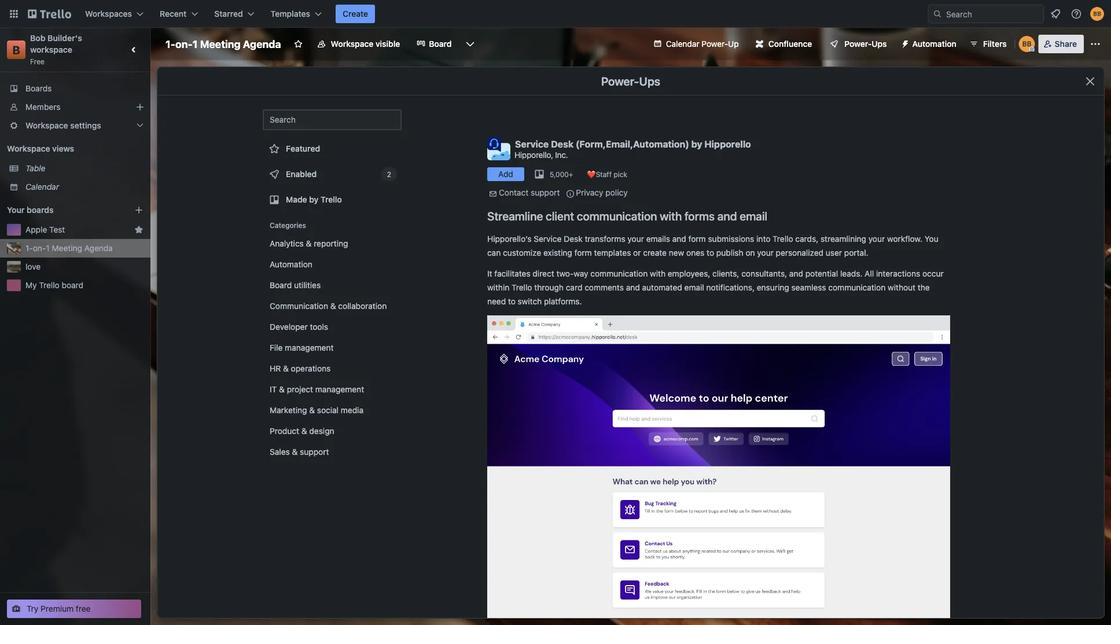 Task type: locate. For each thing, give the bounding box(es) containing it.
management up 'operations'
[[285, 343, 334, 353]]

0 vertical spatial calendar
[[666, 39, 700, 49]]

form up "way"
[[575, 248, 592, 258]]

your up or
[[628, 234, 645, 244]]

cards,
[[796, 234, 819, 244]]

to right ones on the right top of the page
[[707, 248, 715, 258]]

service
[[515, 139, 549, 150], [534, 234, 562, 244]]

calendar for calendar power-up
[[666, 39, 700, 49]]

1 vertical spatial desk
[[564, 234, 583, 244]]

by right made
[[309, 195, 319, 204]]

your left workflow.
[[869, 234, 886, 244]]

power- inside button
[[845, 39, 872, 49]]

1-on-1 meeting agenda
[[166, 38, 281, 50], [25, 244, 113, 253]]

1 vertical spatial email
[[685, 283, 705, 292]]

templates button
[[264, 5, 329, 23]]

0 horizontal spatial board
[[270, 281, 292, 290]]

trello right into
[[773, 234, 794, 244]]

form up ones on the right top of the page
[[689, 234, 706, 244]]

1 horizontal spatial meeting
[[200, 38, 241, 50]]

add
[[499, 169, 514, 179]]

calendar power-up link
[[647, 35, 746, 53]]

sm image down add button
[[488, 188, 499, 200]]

1 horizontal spatial 1-on-1 meeting agenda
[[166, 38, 281, 50]]

1 vertical spatial bob builder (bobbuilder40) image
[[1020, 36, 1036, 52]]

& left design
[[302, 427, 307, 436]]

my trello board link
[[25, 280, 144, 291]]

sm image right 'power-ups' button
[[897, 35, 913, 51]]

desk inside hipporello's service desk transforms your emails and form submissions into trello cards, streamlining your workflow. you can customize existing form templates or create new ones to publish on your personalized user portal.
[[564, 234, 583, 244]]

workspace inside "button"
[[331, 39, 374, 49]]

meeting
[[200, 38, 241, 50], [52, 244, 82, 253]]

2 horizontal spatial power-
[[845, 39, 872, 49]]

meeting inside board name text field
[[200, 38, 241, 50]]

to
[[707, 248, 715, 258], [508, 297, 516, 306]]

0 horizontal spatial 1-
[[25, 244, 33, 253]]

1 vertical spatial form
[[575, 248, 592, 258]]

premium
[[41, 604, 74, 614]]

(form,email,automation)
[[576, 139, 690, 150]]

apple test
[[25, 225, 65, 235]]

hipporello
[[705, 139, 752, 150]]

workspace navigation collapse icon image
[[126, 42, 142, 58]]

on- down 'apple'
[[33, 244, 46, 253]]

1 vertical spatial by
[[309, 195, 319, 204]]

0 vertical spatial board
[[429, 39, 452, 49]]

1 vertical spatial 1
[[46, 244, 50, 253]]

workspaces button
[[78, 5, 151, 23]]

1-on-1 meeting agenda inside board name text field
[[166, 38, 281, 50]]

communication up "comments"
[[591, 269, 648, 279]]

up
[[729, 39, 739, 49]]

0 vertical spatial on-
[[175, 38, 193, 50]]

board for board
[[429, 39, 452, 49]]

1 horizontal spatial board
[[429, 39, 452, 49]]

customize views image
[[465, 38, 476, 50]]

file management link
[[263, 339, 402, 357]]

1 vertical spatial board
[[270, 281, 292, 290]]

& for project
[[279, 385, 285, 394]]

board for board utilities
[[270, 281, 292, 290]]

through
[[535, 283, 564, 292]]

1 vertical spatial to
[[508, 297, 516, 306]]

trello right made
[[321, 195, 342, 204]]

personalized
[[776, 248, 824, 258]]

email up into
[[740, 209, 768, 223]]

power-ups inside button
[[845, 39, 888, 49]]

1-on-1 meeting agenda down 'apple test' link on the left of page
[[25, 244, 113, 253]]

1 vertical spatial ups
[[640, 74, 661, 88]]

0 horizontal spatial on-
[[33, 244, 46, 253]]

workspace for workspace views
[[7, 144, 50, 153]]

1 horizontal spatial sm image
[[897, 35, 913, 51]]

workspace up table
[[7, 144, 50, 153]]

power-ups
[[845, 39, 888, 49], [602, 74, 661, 88]]

ups
[[872, 39, 888, 49], [640, 74, 661, 88]]

pick
[[614, 170, 628, 178]]

1 vertical spatial power-ups
[[602, 74, 661, 88]]

0 vertical spatial 1-on-1 meeting agenda
[[166, 38, 281, 50]]

1- up love
[[25, 244, 33, 253]]

0 horizontal spatial ups
[[640, 74, 661, 88]]

agenda inside the 1-on-1 meeting agenda link
[[84, 244, 113, 253]]

❤️ staff pick
[[587, 170, 628, 178]]

calendar left the up
[[666, 39, 700, 49]]

and right "comments"
[[626, 283, 640, 292]]

& down the board utilities link
[[331, 301, 336, 311]]

featured
[[286, 144, 320, 153]]

0 horizontal spatial agenda
[[84, 244, 113, 253]]

apple test link
[[25, 224, 130, 236]]

and inside hipporello's service desk transforms your emails and form submissions into trello cards, streamlining your workflow. you can customize existing form templates or create new ones to publish on your personalized user portal.
[[673, 234, 687, 244]]

service up existing
[[534, 234, 562, 244]]

0 horizontal spatial form
[[575, 248, 592, 258]]

0 horizontal spatial bob builder (bobbuilder40) image
[[1020, 36, 1036, 52]]

support down design
[[300, 447, 329, 457]]

1 horizontal spatial your
[[758, 248, 774, 258]]

1 vertical spatial agenda
[[84, 244, 113, 253]]

with up automated
[[650, 269, 666, 279]]

service up hipporello,
[[515, 139, 549, 150]]

your down into
[[758, 248, 774, 258]]

1 vertical spatial workspace
[[25, 121, 68, 130]]

members
[[25, 102, 61, 112]]

trello right my
[[39, 281, 60, 290]]

1 vertical spatial 1-on-1 meeting agenda
[[25, 244, 113, 253]]

communication down the policy
[[577, 209, 658, 223]]

0 vertical spatial email
[[740, 209, 768, 223]]

board utilities link
[[263, 276, 402, 295]]

support
[[531, 188, 560, 197], [300, 447, 329, 457]]

1 horizontal spatial automation
[[913, 39, 957, 49]]

to right need
[[508, 297, 516, 306]]

1 down recent popup button
[[193, 38, 198, 50]]

calendar
[[666, 39, 700, 49], [25, 182, 59, 192]]

& for reporting
[[306, 239, 312, 248]]

workspace settings button
[[0, 116, 151, 135]]

1 horizontal spatial support
[[531, 188, 560, 197]]

0 vertical spatial sm image
[[897, 35, 913, 51]]

by inside service desk (form,email,automation) by hipporello hipporello, inc.
[[692, 139, 703, 150]]

direct
[[533, 269, 555, 279]]

automation inside button
[[913, 39, 957, 49]]

1 horizontal spatial form
[[689, 234, 706, 244]]

show menu image
[[1091, 38, 1102, 50]]

switch
[[518, 297, 542, 306]]

add button
[[488, 167, 525, 181]]

0 vertical spatial meeting
[[200, 38, 241, 50]]

& right hr
[[283, 364, 289, 374]]

1 vertical spatial on-
[[33, 244, 46, 253]]

2 vertical spatial workspace
[[7, 144, 50, 153]]

categories
[[270, 221, 306, 229]]

& for support
[[292, 447, 298, 457]]

policy
[[606, 188, 628, 197]]

workspace
[[331, 39, 374, 49], [25, 121, 68, 130], [7, 144, 50, 153]]

board utilities
[[270, 281, 321, 290]]

0 vertical spatial 1-
[[166, 38, 175, 50]]

0 vertical spatial workspace
[[331, 39, 374, 49]]

on- inside board name text field
[[175, 38, 193, 50]]

& for design
[[302, 427, 307, 436]]

sales
[[270, 447, 290, 457]]

0 vertical spatial power-ups
[[845, 39, 888, 49]]

client
[[546, 209, 575, 223]]

workspace down create button
[[331, 39, 374, 49]]

& for social
[[309, 406, 315, 415]]

bob builder (bobbuilder40) image right filters
[[1020, 36, 1036, 52]]

email
[[740, 209, 768, 223], [685, 283, 705, 292]]

0 vertical spatial 1
[[193, 38, 198, 50]]

1 vertical spatial calendar
[[25, 182, 59, 192]]

contact
[[499, 188, 529, 197]]

desk up existing
[[564, 234, 583, 244]]

1- down 'recent'
[[166, 38, 175, 50]]

& right sales
[[292, 447, 298, 457]]

meeting down starred
[[200, 38, 241, 50]]

management down hr & operations link
[[316, 385, 364, 394]]

1-on-1 meeting agenda link
[[25, 243, 144, 254]]

reporting
[[314, 239, 348, 248]]

way
[[574, 269, 589, 279]]

on- down recent popup button
[[175, 38, 193, 50]]

0 vertical spatial bob builder (bobbuilder40) image
[[1091, 7, 1105, 21]]

board left customize views image in the left of the page
[[429, 39, 452, 49]]

developer tools link
[[263, 318, 402, 336]]

0 horizontal spatial to
[[508, 297, 516, 306]]

1 horizontal spatial email
[[740, 209, 768, 223]]

b
[[12, 43, 20, 56]]

meeting down test
[[52, 244, 82, 253]]

forms
[[685, 209, 715, 223]]

automation down "search" 'image' at the top right of the page
[[913, 39, 957, 49]]

sm image
[[897, 35, 913, 51], [488, 188, 499, 200]]

❤️
[[587, 170, 594, 178]]

calendar down table
[[25, 182, 59, 192]]

1 horizontal spatial 1-
[[166, 38, 175, 50]]

1-
[[166, 38, 175, 50], [25, 244, 33, 253]]

workspace down the members
[[25, 121, 68, 130]]

0 vertical spatial by
[[692, 139, 703, 150]]

Board name text field
[[160, 35, 287, 53]]

0 vertical spatial automation
[[913, 39, 957, 49]]

share
[[1056, 39, 1078, 49]]

your boards with 4 items element
[[7, 203, 117, 217]]

your
[[7, 205, 25, 215]]

bob builder (bobbuilder40) image
[[1091, 7, 1105, 21], [1020, 36, 1036, 52]]

publish
[[717, 248, 744, 258]]

email down employees,
[[685, 283, 705, 292]]

0 vertical spatial communication
[[577, 209, 658, 223]]

create
[[343, 9, 368, 19]]

0 vertical spatial desk
[[551, 139, 574, 150]]

calendar for calendar
[[25, 182, 59, 192]]

0 horizontal spatial automation
[[270, 260, 313, 269]]

0 horizontal spatial email
[[685, 283, 705, 292]]

with up emails
[[660, 209, 682, 223]]

1 horizontal spatial power-ups
[[845, 39, 888, 49]]

with inside 'it facilitates direct two-way communication with employees, clients, consultants, and potential leads. all interactions occur within trello through card comments and automated email notifications, ensuring seamless communication without the need to switch platforms.'
[[650, 269, 666, 279]]

0 horizontal spatial 1
[[46, 244, 50, 253]]

0 horizontal spatial by
[[309, 195, 319, 204]]

by
[[692, 139, 703, 150], [309, 195, 319, 204]]

agenda left star or unstar board icon
[[243, 38, 281, 50]]

builder's
[[48, 33, 82, 43]]

into
[[757, 234, 771, 244]]

0 vertical spatial form
[[689, 234, 706, 244]]

hr & operations link
[[263, 360, 402, 378]]

1 vertical spatial support
[[300, 447, 329, 457]]

board left utilities
[[270, 281, 292, 290]]

0 horizontal spatial 1-on-1 meeting agenda
[[25, 244, 113, 253]]

& left social
[[309, 406, 315, 415]]

privacy policy
[[577, 188, 628, 197]]

1 horizontal spatial to
[[707, 248, 715, 258]]

1 vertical spatial meeting
[[52, 244, 82, 253]]

starred button
[[208, 5, 262, 23]]

contact support
[[499, 188, 560, 197]]

workspace for workspace settings
[[25, 121, 68, 130]]

switch to… image
[[8, 8, 20, 20]]

1 horizontal spatial ups
[[872, 39, 888, 49]]

0 vertical spatial service
[[515, 139, 549, 150]]

it facilitates direct two-way communication with employees, clients, consultants, and potential leads. all interactions occur within trello through card comments and automated email notifications, ensuring seamless communication without the need to switch platforms.
[[488, 269, 944, 306]]

design
[[310, 427, 335, 436]]

and up new
[[673, 234, 687, 244]]

communication down "leads." at the right of the page
[[829, 283, 886, 292]]

& right 'it' at the left bottom
[[279, 385, 285, 394]]

0 vertical spatial ups
[[872, 39, 888, 49]]

1 vertical spatial sm image
[[488, 188, 499, 200]]

portal.
[[845, 248, 869, 258]]

desk inside service desk (form,email,automation) by hipporello hipporello, inc.
[[551, 139, 574, 150]]

0 vertical spatial to
[[707, 248, 715, 258]]

leads.
[[841, 269, 863, 279]]

settings
[[70, 121, 101, 130]]

1 horizontal spatial 1
[[193, 38, 198, 50]]

1 horizontal spatial on-
[[175, 38, 193, 50]]

& right analytics
[[306, 239, 312, 248]]

featured link
[[263, 137, 402, 160]]

1 vertical spatial 1-
[[25, 244, 33, 253]]

visible
[[376, 39, 400, 49]]

streamline client communication with forms and email
[[488, 209, 768, 223]]

table link
[[25, 163, 144, 174]]

0 vertical spatial management
[[285, 343, 334, 353]]

2
[[387, 170, 392, 178]]

automation up the board utilities
[[270, 260, 313, 269]]

support down 5,000 on the top of page
[[531, 188, 560, 197]]

1 horizontal spatial agenda
[[243, 38, 281, 50]]

1- inside board name text field
[[166, 38, 175, 50]]

trello up the switch
[[512, 283, 533, 292]]

bob builder (bobbuilder40) image right open information menu image
[[1091, 7, 1105, 21]]

two-
[[557, 269, 574, 279]]

0 vertical spatial agenda
[[243, 38, 281, 50]]

automated
[[643, 283, 683, 292]]

1 vertical spatial service
[[534, 234, 562, 244]]

desk up inc.
[[551, 139, 574, 150]]

sm image
[[565, 188, 577, 200]]

agenda up love link
[[84, 244, 113, 253]]

1 horizontal spatial by
[[692, 139, 703, 150]]

media
[[341, 406, 364, 415]]

Search field
[[943, 5, 1044, 23]]

by left hipporello
[[692, 139, 703, 150]]

to inside 'it facilitates direct two-way communication with employees, clients, consultants, and potential leads. all interactions occur within trello through card comments and automated email notifications, ensuring seamless communication without the need to switch platforms.'
[[508, 297, 516, 306]]

1 horizontal spatial calendar
[[666, 39, 700, 49]]

on-
[[175, 38, 193, 50], [33, 244, 46, 253]]

1 vertical spatial with
[[650, 269, 666, 279]]

1 vertical spatial communication
[[591, 269, 648, 279]]

workspace inside popup button
[[25, 121, 68, 130]]

0 horizontal spatial calendar
[[25, 182, 59, 192]]

service inside service desk (form,email,automation) by hipporello hipporello, inc.
[[515, 139, 549, 150]]

hr
[[270, 364, 281, 374]]

1 down apple test
[[46, 244, 50, 253]]

& for collaboration
[[331, 301, 336, 311]]

1-on-1 meeting agenda down starred
[[166, 38, 281, 50]]

1 horizontal spatial bob builder (bobbuilder40) image
[[1091, 7, 1105, 21]]

confluence icon image
[[756, 40, 764, 48]]



Task type: vqa. For each thing, say whether or not it's contained in the screenshot.
the Agile
no



Task type: describe. For each thing, give the bounding box(es) containing it.
analytics & reporting link
[[263, 235, 402, 253]]

templates
[[594, 248, 632, 258]]

5,000
[[550, 170, 569, 178]]

boards
[[27, 205, 54, 215]]

to inside hipporello's service desk transforms your emails and form submissions into trello cards, streamlining your workflow. you can customize existing form templates or create new ones to publish on your personalized user portal.
[[707, 248, 715, 258]]

card
[[566, 283, 583, 292]]

sales & support link
[[263, 443, 402, 462]]

hr & operations
[[270, 364, 331, 374]]

my trello board
[[25, 281, 83, 290]]

tools
[[310, 322, 328, 332]]

interactions
[[877, 269, 921, 279]]

back to home image
[[28, 5, 71, 23]]

email inside 'it facilitates direct two-way communication with employees, clients, consultants, and potential leads. all interactions occur within trello through card comments and automated email notifications, ensuring seamless communication without the need to switch platforms.'
[[685, 283, 705, 292]]

apple
[[25, 225, 47, 235]]

starred icon image
[[134, 225, 144, 235]]

try premium free button
[[7, 600, 141, 619]]

collaboration
[[338, 301, 387, 311]]

analytics & reporting
[[270, 239, 348, 248]]

marketing
[[270, 406, 307, 415]]

1 vertical spatial management
[[316, 385, 364, 394]]

share button
[[1039, 35, 1085, 53]]

workspace for workspace visible
[[331, 39, 374, 49]]

0 horizontal spatial your
[[628, 234, 645, 244]]

operations
[[291, 364, 331, 374]]

developer tools
[[270, 322, 328, 332]]

on- inside the 1-on-1 meeting agenda link
[[33, 244, 46, 253]]

trello inside 'it facilitates direct two-way communication with employees, clients, consultants, and potential leads. all interactions occur within trello through card comments and automated email notifications, ensuring seamless communication without the need to switch platforms.'
[[512, 283, 533, 292]]

the
[[918, 283, 931, 292]]

star or unstar board image
[[294, 39, 303, 49]]

0 vertical spatial with
[[660, 209, 682, 223]]

filters
[[984, 39, 1008, 49]]

& for operations
[[283, 364, 289, 374]]

1 inside board name text field
[[193, 38, 198, 50]]

workspace views
[[7, 144, 74, 153]]

made
[[286, 195, 307, 204]]

social
[[317, 406, 339, 415]]

inc.
[[556, 150, 568, 159]]

it
[[270, 385, 277, 394]]

and up the seamless
[[790, 269, 804, 279]]

comments
[[585, 283, 624, 292]]

contact support link
[[499, 188, 560, 197]]

new
[[669, 248, 685, 258]]

it & project management link
[[263, 381, 402, 399]]

file
[[270, 343, 283, 353]]

bob
[[30, 33, 45, 43]]

product & design link
[[263, 422, 402, 441]]

bob builder's workspace link
[[30, 33, 84, 54]]

confluence
[[769, 39, 813, 49]]

hipporello's service desk transforms your emails and form submissions into trello cards, streamlining your workflow. you can customize existing form templates or create new ones to publish on your personalized user portal.
[[488, 234, 939, 258]]

b link
[[7, 41, 25, 59]]

workspace
[[30, 45, 72, 54]]

sales & support
[[270, 447, 329, 457]]

0 vertical spatial support
[[531, 188, 560, 197]]

project
[[287, 385, 313, 394]]

add board image
[[134, 206, 144, 215]]

2 horizontal spatial your
[[869, 234, 886, 244]]

can
[[488, 248, 501, 258]]

workspace settings
[[25, 121, 101, 130]]

calendar link
[[25, 181, 144, 193]]

bob builder's workspace free
[[30, 33, 84, 65]]

open information menu image
[[1071, 8, 1083, 20]]

without
[[888, 283, 916, 292]]

free
[[30, 57, 45, 65]]

hipporello's
[[488, 234, 532, 244]]

emails
[[647, 234, 671, 244]]

0 notifications image
[[1049, 7, 1063, 21]]

developer
[[270, 322, 308, 332]]

agenda inside board name text field
[[243, 38, 281, 50]]

communication & collaboration link
[[263, 297, 402, 316]]

0 horizontal spatial support
[[300, 447, 329, 457]]

0 horizontal spatial meeting
[[52, 244, 82, 253]]

and up submissions on the right of the page
[[718, 209, 738, 223]]

1 horizontal spatial power-
[[702, 39, 729, 49]]

analytics
[[270, 239, 304, 248]]

employees,
[[668, 269, 711, 279]]

ones
[[687, 248, 705, 258]]

trello inside hipporello's service desk transforms your emails and form submissions into trello cards, streamlining your workflow. you can customize existing form templates or create new ones to publish on your personalized user portal.
[[773, 234, 794, 244]]

0 horizontal spatial power-ups
[[602, 74, 661, 88]]

recent
[[160, 9, 187, 19]]

Search text field
[[263, 109, 402, 130]]

it
[[488, 269, 493, 279]]

you
[[925, 234, 939, 244]]

this member is an admin of this board. image
[[1030, 47, 1035, 52]]

primary element
[[0, 0, 1112, 28]]

platforms.
[[544, 297, 582, 306]]

1 vertical spatial automation
[[270, 260, 313, 269]]

communication & collaboration
[[270, 301, 387, 311]]

staff
[[596, 170, 612, 178]]

service inside hipporello's service desk transforms your emails and form submissions into trello cards, streamlining your workflow. you can customize existing form templates or create new ones to publish on your personalized user portal.
[[534, 234, 562, 244]]

calendar power-up
[[666, 39, 739, 49]]

enabled
[[286, 169, 317, 179]]

0 horizontal spatial power-
[[602, 74, 640, 88]]

create button
[[336, 5, 375, 23]]

0 horizontal spatial sm image
[[488, 188, 499, 200]]

product
[[270, 427, 299, 436]]

seamless
[[792, 283, 827, 292]]

confluence button
[[749, 35, 820, 53]]

search image
[[934, 9, 943, 19]]

user
[[826, 248, 843, 258]]

marketing & social media
[[270, 406, 364, 415]]

+
[[569, 170, 574, 178]]

board link
[[410, 35, 459, 53]]

all
[[865, 269, 875, 279]]

product & design
[[270, 427, 335, 436]]

sm image inside automation button
[[897, 35, 913, 51]]

workspace visible
[[331, 39, 400, 49]]

2 vertical spatial communication
[[829, 283, 886, 292]]

recent button
[[153, 5, 205, 23]]

workflow.
[[888, 234, 923, 244]]

utilities
[[294, 281, 321, 290]]

streamlining
[[821, 234, 867, 244]]

transforms
[[585, 234, 626, 244]]

ups inside button
[[872, 39, 888, 49]]



